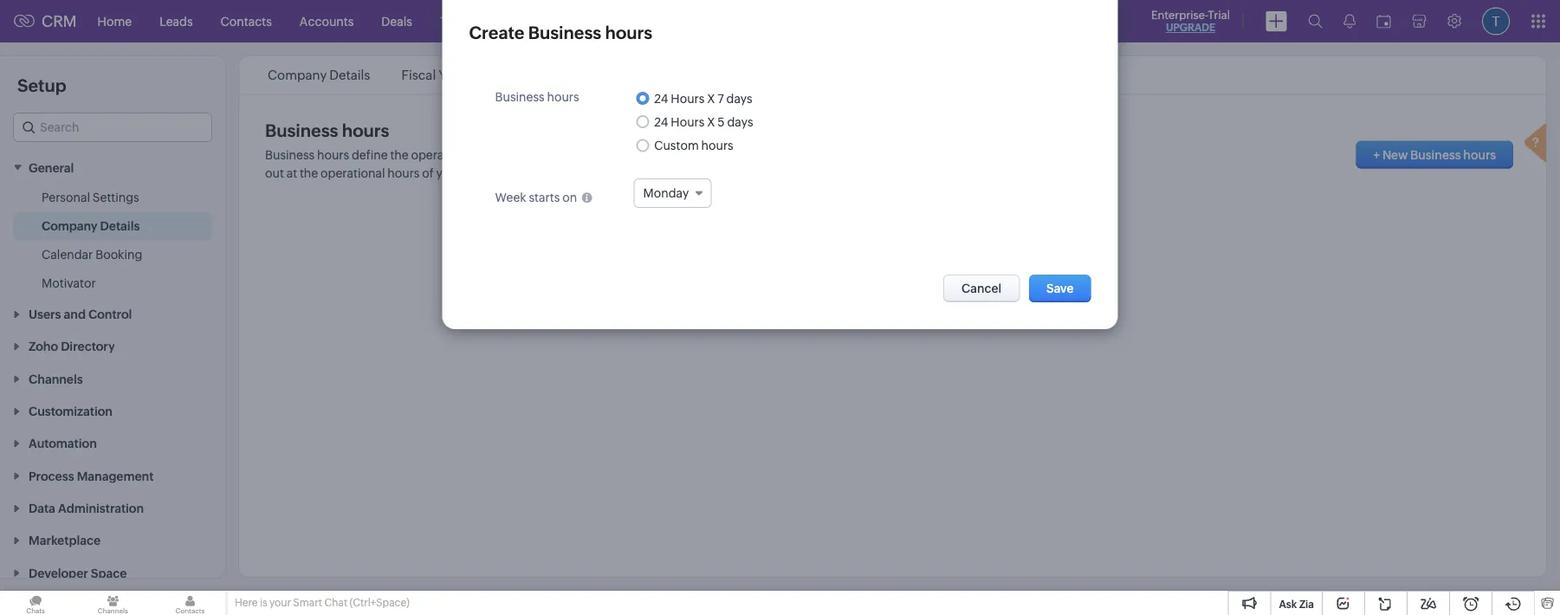 Task type: describe. For each thing, give the bounding box(es) containing it.
deals
[[382, 14, 412, 28]]

motivator link
[[42, 274, 96, 291]]

contacts image
[[155, 591, 226, 615]]

0 vertical spatial company details
[[268, 68, 370, 83]]

meetings
[[499, 14, 551, 28]]

24 hours x 7 days
[[655, 91, 753, 105]]

24 for 24 hours x 5 days
[[655, 115, 669, 129]]

general region
[[0, 183, 225, 298]]

set
[[632, 148, 650, 162]]

crm
[[42, 12, 77, 30]]

search image
[[1309, 14, 1323, 29]]

upgrade
[[1166, 22, 1216, 33]]

contacts
[[221, 14, 272, 28]]

0 horizontal spatial the
[[300, 166, 318, 180]]

setup
[[17, 75, 66, 95]]

1 vertical spatial business hours
[[265, 121, 390, 141]]

company inside general region
[[42, 219, 98, 233]]

is
[[260, 597, 267, 609]]

hours for 7
[[671, 91, 705, 105]]

1 horizontal spatial business hours
[[495, 90, 579, 104]]

company inside list
[[268, 68, 327, 83]]

0 horizontal spatial organization.
[[464, 166, 539, 180]]

cancel button
[[944, 275, 1020, 302]]

signals element
[[1334, 0, 1367, 42]]

calendar image
[[1377, 14, 1392, 28]]

home
[[98, 14, 132, 28]]

enterprise-trial upgrade
[[1152, 8, 1231, 33]]

year
[[439, 68, 464, 83]]

chats image
[[0, 591, 71, 615]]

+ new business hours
[[1374, 148, 1497, 162]]

calendar booking
[[42, 247, 142, 261]]

details inside general region
[[100, 219, 140, 233]]

company details link inside list
[[265, 68, 373, 83]]

crm link
[[14, 12, 77, 30]]

(ctrl+space)
[[350, 597, 410, 609]]

calls
[[579, 14, 606, 28]]

leads link
[[146, 0, 207, 42]]

accounts
[[300, 14, 354, 28]]

signals image
[[1344, 14, 1356, 29]]

contacts link
[[207, 0, 286, 42]]

profile element
[[1473, 0, 1521, 42]]

domain mapping
[[495, 68, 599, 83]]

personal settings link
[[42, 188, 139, 206]]

1 horizontal spatial the
[[390, 148, 409, 162]]

are
[[1011, 148, 1029, 162]]

fiscal year link
[[399, 68, 467, 83]]

custom
[[655, 139, 699, 153]]

calendar booking link
[[42, 246, 142, 263]]

ensure
[[872, 148, 910, 162]]

meetings link
[[485, 0, 565, 42]]

24 for 24 hours x 7 days
[[655, 91, 669, 105]]

company details link inside general region
[[42, 217, 140, 234]]

week starts on
[[495, 191, 577, 205]]

starts
[[529, 191, 560, 205]]

here
[[235, 597, 258, 609]]

help
[[753, 148, 778, 162]]

monday
[[644, 186, 689, 200]]

2 horizontal spatial the
[[938, 148, 956, 162]]

create menu element
[[1256, 0, 1298, 42]]

days for 24 hours x 5 days
[[727, 115, 754, 129]]

business
[[653, 148, 702, 162]]

general button
[[0, 151, 225, 183]]

settings
[[93, 190, 139, 204]]

profile image
[[1483, 7, 1511, 35]]

that
[[913, 148, 935, 162]]

activities
[[959, 148, 1009, 162]]

mapping
[[545, 68, 599, 83]]

fiscal year
[[402, 68, 464, 83]]



Task type: vqa. For each thing, say whether or not it's contained in the screenshot.
1st The "100%"
no



Task type: locate. For each thing, give the bounding box(es) containing it.
company details link down personal settings
[[42, 217, 140, 234]]

help image
[[1521, 121, 1556, 168]]

business hours down domain mapping link in the top left of the page
[[495, 90, 579, 104]]

operational right define on the left top of the page
[[411, 148, 476, 162]]

employees
[[808, 148, 870, 162]]

domain
[[495, 68, 543, 83]]

organization.
[[555, 148, 629, 162], [464, 166, 539, 180]]

fiscal
[[402, 68, 436, 83]]

0 vertical spatial organization.
[[555, 148, 629, 162]]

+
[[1374, 148, 1381, 162]]

0 horizontal spatial company details link
[[42, 217, 140, 234]]

operational
[[411, 148, 476, 162], [321, 166, 385, 180]]

ask
[[1280, 598, 1298, 610]]

enterprise-
[[1152, 8, 1209, 21]]

1 horizontal spatial organization.
[[555, 148, 629, 162]]

hours
[[671, 91, 705, 105], [671, 115, 705, 129]]

company details down accounts link
[[268, 68, 370, 83]]

2 24 from the top
[[655, 115, 669, 129]]

details inside list
[[330, 68, 370, 83]]

company details
[[268, 68, 370, 83], [42, 219, 140, 233]]

chat
[[324, 597, 348, 609]]

company details inside general region
[[42, 219, 140, 233]]

0 horizontal spatial of
[[422, 166, 434, 180]]

0 horizontal spatial operational
[[321, 166, 385, 180]]

motivator
[[42, 276, 96, 290]]

carried
[[1031, 148, 1071, 162]]

0 vertical spatial 24
[[655, 91, 669, 105]]

1 horizontal spatial operational
[[411, 148, 476, 162]]

ask zia
[[1280, 598, 1315, 610]]

2 x from the top
[[707, 115, 715, 129]]

operational down define on the left top of the page
[[321, 166, 385, 180]]

1 vertical spatial hours
[[671, 115, 705, 129]]

x left 7
[[707, 91, 715, 105]]

list
[[252, 56, 978, 94]]

tasks
[[440, 14, 471, 28]]

1 horizontal spatial company
[[268, 68, 327, 83]]

company details link
[[265, 68, 373, 83], [42, 217, 140, 234]]

1 vertical spatial x
[[707, 115, 715, 129]]

accounts link
[[286, 0, 368, 42]]

0 horizontal spatial business hours
[[265, 121, 390, 141]]

0 vertical spatial business hours
[[495, 90, 579, 104]]

trial
[[1209, 8, 1231, 21]]

7
[[718, 91, 724, 105]]

the
[[390, 148, 409, 162], [938, 148, 956, 162], [300, 166, 318, 180]]

company down the accounts
[[268, 68, 327, 83]]

new
[[1383, 148, 1409, 162]]

business hours
[[495, 90, 579, 104], [265, 121, 390, 141]]

x
[[707, 91, 715, 105], [707, 115, 715, 129]]

domain mapping link
[[493, 68, 602, 83]]

week
[[495, 191, 527, 205]]

create menu image
[[1266, 11, 1288, 32]]

smart
[[293, 597, 322, 609]]

hours up custom hours
[[671, 115, 705, 129]]

create business hours
[[469, 23, 653, 42]]

here is your smart chat (ctrl+space)
[[235, 597, 410, 609]]

24 up the 24 hours x 5 days
[[655, 91, 669, 105]]

Monday field
[[634, 179, 712, 208]]

x for 5
[[707, 115, 715, 129]]

hours for 5
[[671, 115, 705, 129]]

days
[[727, 91, 753, 105], [727, 115, 754, 129]]

details
[[330, 68, 370, 83], [100, 219, 140, 233]]

hours
[[605, 23, 653, 42], [547, 90, 579, 104], [342, 121, 390, 141], [702, 139, 734, 153], [1464, 148, 1497, 162], [317, 148, 349, 162], [478, 148, 510, 162], [705, 148, 737, 162], [388, 166, 420, 180]]

list containing company details
[[252, 56, 978, 94]]

on
[[563, 191, 577, 205]]

24 hours x 5 days
[[655, 115, 754, 129]]

tasks link
[[426, 0, 485, 42]]

business inside business hours define the operational hours of your organization. set business hours to help your employees ensure that the activities are carried out at the operational hours of your organization.
[[265, 148, 315, 162]]

save button
[[1030, 275, 1092, 302]]

1 vertical spatial operational
[[321, 166, 385, 180]]

organization. up week
[[464, 166, 539, 180]]

1 hours from the top
[[671, 91, 705, 105]]

x left 5
[[707, 115, 715, 129]]

general
[[29, 161, 74, 174]]

1 horizontal spatial of
[[513, 148, 524, 162]]

0 vertical spatial of
[[513, 148, 524, 162]]

0 vertical spatial x
[[707, 91, 715, 105]]

your
[[527, 148, 552, 162], [781, 148, 806, 162], [436, 166, 462, 180], [270, 597, 291, 609]]

custom hours
[[655, 139, 734, 153]]

2 hours from the top
[[671, 115, 705, 129]]

1 horizontal spatial company details link
[[265, 68, 373, 83]]

channels image
[[77, 591, 149, 615]]

cancel
[[962, 282, 1002, 296]]

out
[[265, 166, 284, 180]]

0 horizontal spatial details
[[100, 219, 140, 233]]

24 up custom
[[655, 115, 669, 129]]

company
[[268, 68, 327, 83], [42, 219, 98, 233]]

0 vertical spatial hours
[[671, 91, 705, 105]]

0 vertical spatial details
[[330, 68, 370, 83]]

1 vertical spatial company
[[42, 219, 98, 233]]

x for 7
[[707, 91, 715, 105]]

1 vertical spatial details
[[100, 219, 140, 233]]

business hours up define on the left top of the page
[[265, 121, 390, 141]]

1 vertical spatial 24
[[655, 115, 669, 129]]

1 horizontal spatial details
[[330, 68, 370, 83]]

0 horizontal spatial company details
[[42, 219, 140, 233]]

hours up the 24 hours x 5 days
[[671, 91, 705, 105]]

the right define on the left top of the page
[[390, 148, 409, 162]]

reports
[[634, 14, 678, 28]]

days right 5
[[727, 115, 754, 129]]

define
[[352, 148, 388, 162]]

company details link down accounts link
[[265, 68, 373, 83]]

5
[[718, 115, 725, 129]]

0 vertical spatial operational
[[411, 148, 476, 162]]

24
[[655, 91, 669, 105], [655, 115, 669, 129]]

days for 24 hours x 7 days
[[727, 91, 753, 105]]

zia
[[1300, 598, 1315, 610]]

0 horizontal spatial company
[[42, 219, 98, 233]]

calendar
[[42, 247, 93, 261]]

deals link
[[368, 0, 426, 42]]

0 vertical spatial company details link
[[265, 68, 373, 83]]

1 x from the top
[[707, 91, 715, 105]]

of
[[513, 148, 524, 162], [422, 166, 434, 180]]

days right 7
[[727, 91, 753, 105]]

at
[[287, 166, 297, 180]]

1 24 from the top
[[655, 91, 669, 105]]

save
[[1047, 282, 1074, 296]]

1 vertical spatial organization.
[[464, 166, 539, 180]]

1 vertical spatial of
[[422, 166, 434, 180]]

the right at
[[300, 166, 318, 180]]

company details down personal settings
[[42, 219, 140, 233]]

create
[[469, 23, 525, 42]]

booking
[[95, 247, 142, 261]]

1 horizontal spatial company details
[[268, 68, 370, 83]]

personal settings
[[42, 190, 139, 204]]

calls link
[[565, 0, 620, 42]]

leads
[[160, 14, 193, 28]]

reports link
[[620, 0, 692, 42]]

business
[[528, 23, 602, 42], [495, 90, 545, 104], [265, 121, 338, 141], [1411, 148, 1462, 162], [265, 148, 315, 162]]

company up calendar
[[42, 219, 98, 233]]

0 vertical spatial company
[[268, 68, 327, 83]]

0 vertical spatial days
[[727, 91, 753, 105]]

1 vertical spatial company details link
[[42, 217, 140, 234]]

home link
[[84, 0, 146, 42]]

details up booking
[[100, 219, 140, 233]]

to
[[739, 148, 751, 162]]

business hours define the operational hours of your organization. set business hours to help your employees ensure that the activities are carried out at the operational hours of your organization.
[[265, 148, 1071, 180]]

organization. up on at top
[[555, 148, 629, 162]]

the right that
[[938, 148, 956, 162]]

1 vertical spatial days
[[727, 115, 754, 129]]

personal
[[42, 190, 90, 204]]

1 vertical spatial company details
[[42, 219, 140, 233]]

search element
[[1298, 0, 1334, 42]]

details down accounts link
[[330, 68, 370, 83]]



